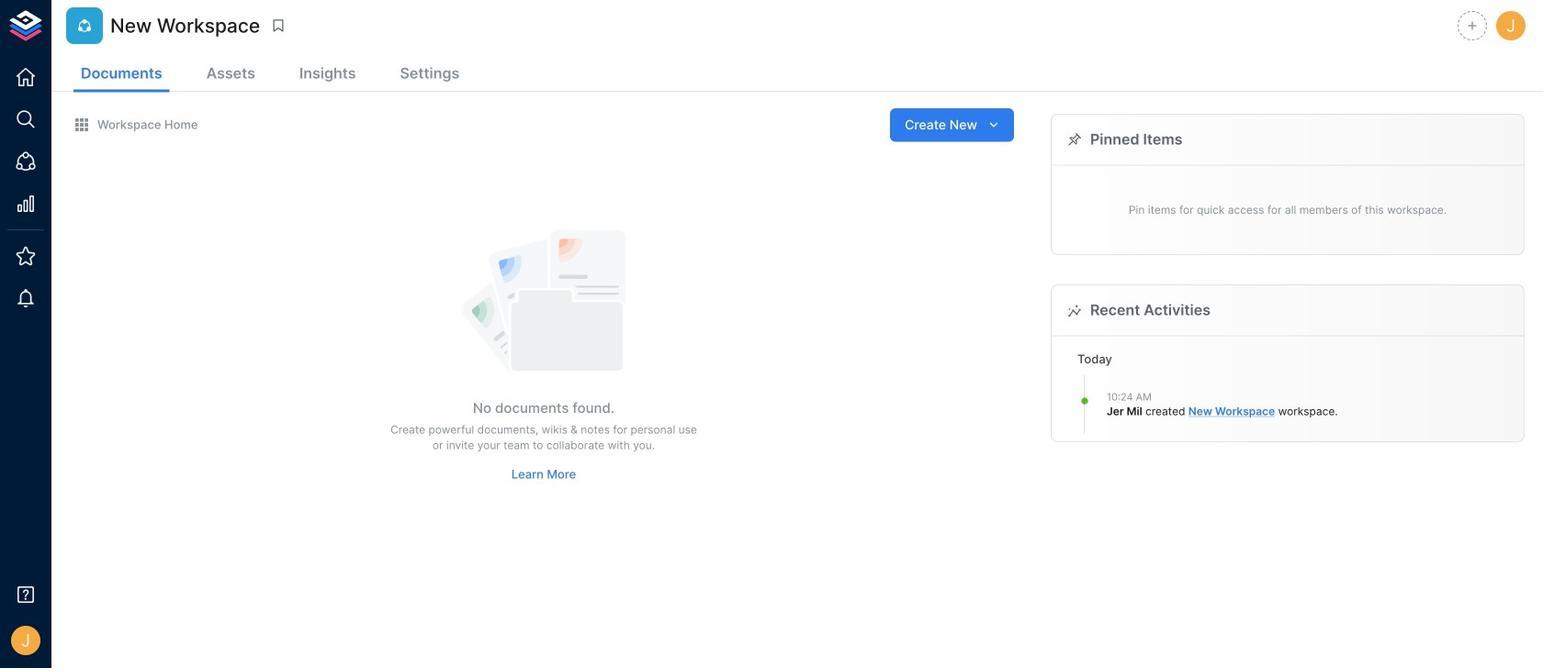 Task type: vqa. For each thing, say whether or not it's contained in the screenshot.
bookmark IMAGE
yes



Task type: describe. For each thing, give the bounding box(es) containing it.
bookmark image
[[270, 17, 287, 34]]



